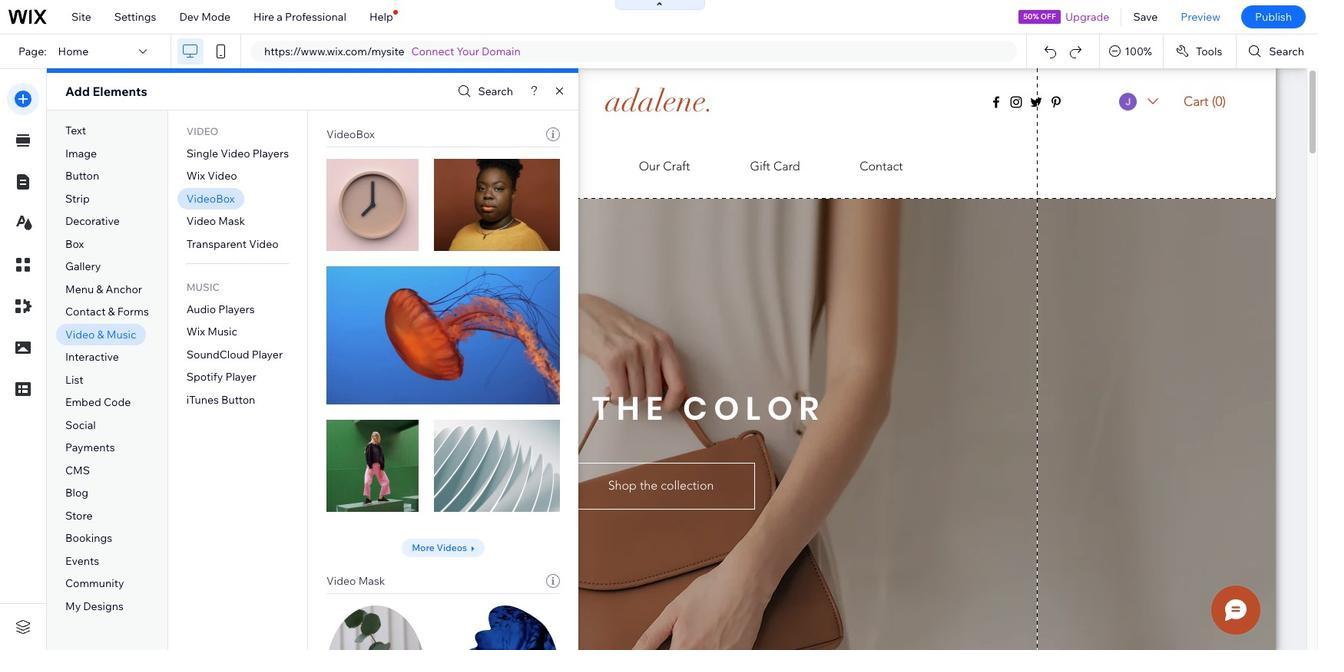 Task type: locate. For each thing, give the bounding box(es) containing it.
save
[[1134, 10, 1158, 24]]

video mask
[[187, 215, 245, 228], [327, 575, 385, 588]]

0 vertical spatial search button
[[1237, 35, 1318, 68]]

0 horizontal spatial button
[[65, 169, 99, 183]]

1 vertical spatial button
[[221, 393, 255, 407]]

my
[[65, 600, 81, 614]]

upgrade
[[1066, 10, 1110, 24]]

0 horizontal spatial mask
[[218, 215, 245, 228]]

search down publish
[[1269, 45, 1305, 58]]

tools button
[[1164, 35, 1236, 68]]

wix down single
[[187, 169, 205, 183]]

& down contact & forms
[[97, 328, 104, 342]]

transparent
[[187, 237, 247, 251]]

blog
[[65, 487, 88, 500]]

0 horizontal spatial video mask
[[187, 215, 245, 228]]

social
[[65, 419, 96, 432]]

player down the soundcloud player
[[225, 371, 256, 384]]

preview
[[1181, 10, 1221, 24]]

1 vertical spatial wix
[[187, 325, 205, 339]]

search
[[1269, 45, 1305, 58], [478, 85, 513, 98]]

videobox
[[327, 128, 375, 141], [187, 192, 235, 206]]

button down image
[[65, 169, 99, 183]]

0 horizontal spatial search button
[[454, 80, 513, 103]]

settings
[[114, 10, 156, 24]]

add elements
[[65, 84, 147, 99]]

music down the forms
[[107, 328, 136, 342]]

box
[[65, 237, 84, 251]]

music down audio players
[[208, 325, 237, 339]]

0 vertical spatial videobox
[[327, 128, 375, 141]]

0 horizontal spatial search
[[478, 85, 513, 98]]

mask
[[218, 215, 245, 228], [359, 575, 385, 588]]

1 vertical spatial search
[[478, 85, 513, 98]]

search button down 'your' on the top left of page
[[454, 80, 513, 103]]

players right single
[[253, 146, 289, 160]]

&
[[96, 283, 103, 296], [108, 305, 115, 319], [97, 328, 104, 342]]

2 wix from the top
[[187, 325, 205, 339]]

music
[[187, 281, 220, 293], [208, 325, 237, 339], [107, 328, 136, 342]]

https://www.wix.com/mysite
[[264, 45, 405, 58]]

code
[[104, 396, 131, 410]]

player right soundcloud
[[252, 348, 283, 362]]

player
[[252, 348, 283, 362], [225, 371, 256, 384]]

1 vertical spatial player
[[225, 371, 256, 384]]

1 horizontal spatial mask
[[359, 575, 385, 588]]

community
[[65, 577, 124, 591]]

wix for wix video
[[187, 169, 205, 183]]

button
[[65, 169, 99, 183], [221, 393, 255, 407]]

1 horizontal spatial search button
[[1237, 35, 1318, 68]]

anchor
[[106, 283, 142, 296]]

search button down publish button
[[1237, 35, 1318, 68]]

& for contact
[[108, 305, 115, 319]]

publish
[[1255, 10, 1292, 24]]

& for video
[[97, 328, 104, 342]]

designs
[[83, 600, 124, 614]]

0 vertical spatial &
[[96, 283, 103, 296]]

itunes
[[187, 393, 219, 407]]

1 vertical spatial &
[[108, 305, 115, 319]]

1 vertical spatial video mask
[[327, 575, 385, 588]]

& right menu
[[96, 283, 103, 296]]

preview button
[[1170, 0, 1232, 34]]

0 vertical spatial wix
[[187, 169, 205, 183]]

100%
[[1125, 45, 1152, 58]]

0 vertical spatial search
[[1269, 45, 1305, 58]]

1 vertical spatial videobox
[[187, 192, 235, 206]]

players up wix music
[[218, 303, 255, 316]]

wix down audio at the left top
[[187, 325, 205, 339]]

professional
[[285, 10, 346, 24]]

0 vertical spatial player
[[252, 348, 283, 362]]

dev mode
[[179, 10, 231, 24]]

button down spotify player
[[221, 393, 255, 407]]

1 horizontal spatial video mask
[[327, 575, 385, 588]]

1 vertical spatial players
[[218, 303, 255, 316]]

forms
[[117, 305, 149, 319]]

single
[[187, 146, 218, 160]]

payments
[[65, 441, 115, 455]]

single video players
[[187, 146, 289, 160]]

tools
[[1196, 45, 1223, 58]]

& left the forms
[[108, 305, 115, 319]]

audio players
[[187, 303, 255, 316]]

decorative
[[65, 215, 120, 228]]

1 wix from the top
[[187, 169, 205, 183]]

video & music
[[65, 328, 136, 342]]

50% off
[[1023, 12, 1056, 22]]

0 vertical spatial mask
[[218, 215, 245, 228]]

search down domain at the top
[[478, 85, 513, 98]]

more videos
[[412, 542, 467, 554]]

2 vertical spatial &
[[97, 328, 104, 342]]

0 horizontal spatial videobox
[[187, 192, 235, 206]]

0 vertical spatial button
[[65, 169, 99, 183]]

search button
[[1237, 35, 1318, 68], [454, 80, 513, 103]]

wix
[[187, 169, 205, 183], [187, 325, 205, 339]]

video
[[187, 125, 218, 137], [221, 146, 250, 160], [208, 169, 237, 183], [187, 215, 216, 228], [249, 237, 279, 251], [65, 328, 95, 342], [327, 575, 356, 588]]

embed
[[65, 396, 101, 410]]

players
[[253, 146, 289, 160], [218, 303, 255, 316]]

gallery
[[65, 260, 101, 274]]

player for soundcloud player
[[252, 348, 283, 362]]



Task type: vqa. For each thing, say whether or not it's contained in the screenshot.
A
yes



Task type: describe. For each thing, give the bounding box(es) containing it.
cms
[[65, 464, 90, 478]]

50%
[[1023, 12, 1039, 22]]

embed code
[[65, 396, 131, 410]]

100% button
[[1100, 35, 1163, 68]]

domain
[[482, 45, 521, 58]]

save button
[[1122, 0, 1170, 34]]

spotify player
[[187, 371, 256, 384]]

0 vertical spatial players
[[253, 146, 289, 160]]

home
[[58, 45, 89, 58]]

hire a professional
[[254, 10, 346, 24]]

spotify
[[187, 371, 223, 384]]

contact
[[65, 305, 106, 319]]

music up audio at the left top
[[187, 281, 220, 293]]

soundcloud player
[[187, 348, 283, 362]]

off
[[1041, 12, 1056, 22]]

connect
[[411, 45, 454, 58]]

help
[[369, 10, 393, 24]]

site
[[71, 10, 91, 24]]

https://www.wix.com/mysite connect your domain
[[264, 45, 521, 58]]

1 vertical spatial mask
[[359, 575, 385, 588]]

text
[[65, 124, 86, 138]]

1 vertical spatial search button
[[454, 80, 513, 103]]

menu
[[65, 283, 94, 296]]

audio
[[187, 303, 216, 316]]

wix music
[[187, 325, 237, 339]]

events
[[65, 555, 99, 568]]

wix for wix music
[[187, 325, 205, 339]]

add
[[65, 84, 90, 99]]

a
[[277, 10, 283, 24]]

more
[[412, 542, 435, 554]]

contact & forms
[[65, 305, 149, 319]]

store
[[65, 509, 93, 523]]

your
[[457, 45, 479, 58]]

image
[[65, 146, 97, 160]]

transparent video
[[187, 237, 279, 251]]

strip
[[65, 192, 90, 206]]

0 vertical spatial video mask
[[187, 215, 245, 228]]

1 horizontal spatial search
[[1269, 45, 1305, 58]]

menu & anchor
[[65, 283, 142, 296]]

itunes button
[[187, 393, 255, 407]]

bookings
[[65, 532, 112, 546]]

more videos button
[[402, 539, 485, 558]]

wix video
[[187, 169, 237, 183]]

my designs
[[65, 600, 124, 614]]

videos
[[437, 542, 467, 554]]

publish button
[[1241, 5, 1306, 28]]

dev
[[179, 10, 199, 24]]

hire
[[254, 10, 274, 24]]

& for menu
[[96, 283, 103, 296]]

soundcloud
[[187, 348, 249, 362]]

list
[[65, 373, 84, 387]]

mode
[[201, 10, 231, 24]]

player for spotify player
[[225, 371, 256, 384]]

1 horizontal spatial videobox
[[327, 128, 375, 141]]

1 horizontal spatial button
[[221, 393, 255, 407]]

interactive
[[65, 351, 119, 364]]

elements
[[93, 84, 147, 99]]



